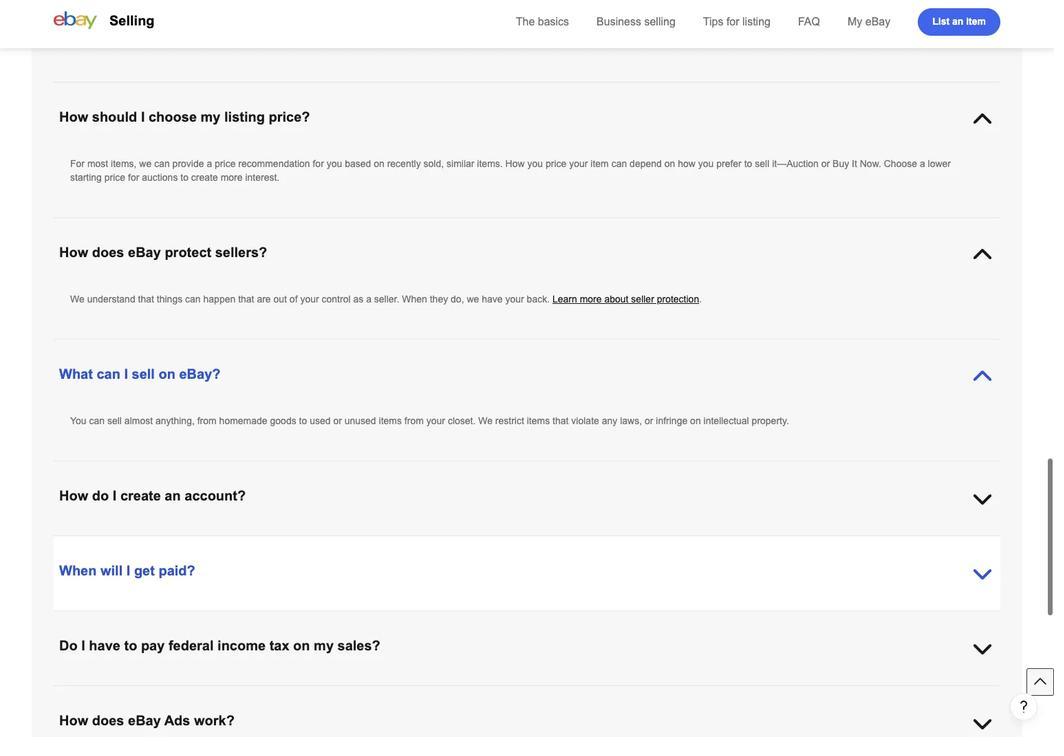 Task type: locate. For each thing, give the bounding box(es) containing it.
create inside for most items, we can provide a price recommendation for you based on recently sold, similar items. how you price your item can depend on how you prefer to sell it—auction or buy it now. choose a lower starting price for auctions to create more interest.
[[191, 149, 218, 160]]

for up starting
[[70, 136, 85, 147]]

0 horizontal spatial 1099-
[[575, 679, 600, 690]]

item
[[967, 15, 986, 26], [591, 136, 609, 147]]

0 vertical spatial owe
[[772, 679, 790, 690]]

tax
[[966, 665, 979, 676], [262, 679, 275, 690]]

0 horizontal spatial more
[[221, 149, 243, 160]]

0 horizontal spatial in
[[379, 679, 386, 690]]

tips for listing link
[[703, 16, 771, 28]]

on up bike in the right of the page
[[818, 679, 829, 690]]

2 vertical spatial for
[[696, 692, 710, 703]]

1 vertical spatial in
[[379, 679, 386, 690]]

1 vertical spatial account,
[[479, 590, 515, 601]]

any inside starting on jan 1, 2022, irs regulations require all businesses that process payments, including online marketplaces like ebay, to issue a form 1099-k for all sellers who receive $600 or more in sales. the new tax reporting requirement may impact your 2022 tax return that you may file in 2023. however, just because you receive a 1099-k doesn't automatically mean that you'll owe taxes on the amount reported on your 1099- k. only goods that are sold for a profit are considered taxable, so you won't owe any taxes on something you sell for less than what you paid for it. for example, if you bought a bike for $1,000 last year, and then sold it on ebay today for $700, that $700 you made would generally not be subject to income tax. check out our
[[415, 692, 430, 703]]

or
[[363, 14, 371, 25], [822, 136, 830, 147], [95, 529, 104, 540], [853, 665, 861, 676]]

sell inside starting on jan 1, 2022, irs regulations require all businesses that process payments, including online marketplaces like ebay, to issue a form 1099-k for all sellers who receive $600 or more in sales. the new tax reporting requirement may impact your 2022 tax return that you may file in 2023. however, just because you receive a 1099-k doesn't automatically mean that you'll owe taxes on the amount reported on your 1099- k. only goods that are sold for a profit are considered taxable, so you won't owe any taxes on something you sell for less than what you paid for it. for example, if you bought a bike for $1,000 last year, and then sold it on ebay today for $700, that $700 you made would generally not be subject to income tax. check out our
[[537, 692, 552, 703]]

your
[[569, 136, 588, 147], [353, 515, 372, 526], [581, 515, 600, 526], [676, 515, 695, 526], [138, 529, 157, 540], [434, 590, 452, 601], [333, 604, 352, 615], [217, 679, 236, 690], [934, 679, 953, 690]]

initiated,
[[920, 590, 956, 601]]

can left "use"
[[89, 14, 105, 25]]

1 vertical spatial the
[[831, 679, 845, 690]]

your inside for most items, we can provide a price recommendation for you based on recently sold, similar items. how you price your item can depend on how you prefer to sell it—auction or buy it now. choose a lower starting price for auctions to create more interest.
[[569, 136, 588, 147]]

may up the so
[[343, 679, 361, 690]]

0 vertical spatial receive
[[953, 515, 984, 526]]

sales.
[[899, 665, 924, 676]]

today
[[136, 706, 160, 717]]

bike
[[821, 692, 838, 703]]

1 horizontal spatial more
[[864, 665, 886, 676]]

however,
[[416, 679, 456, 690]]

you
[[70, 14, 86, 25]]

for
[[497, 14, 512, 25], [70, 136, 85, 147], [696, 692, 710, 703]]

during
[[552, 515, 578, 526]]

online
[[483, 665, 508, 676]]

sold
[[169, 692, 186, 703], [70, 706, 88, 717]]

0 horizontal spatial business
[[208, 604, 246, 615]]

in
[[888, 665, 896, 676], [379, 679, 386, 690]]

1 horizontal spatial the
[[831, 679, 845, 690]]

started,
[[99, 515, 131, 526]]

be inside to get started, select list an item. we'll help you create and verify your account, and set-up payment information during your first listing. have your preferred payment account details on hand and be ready to receive a call or text on your phone for verification.
[[902, 515, 913, 526]]

the inside starting on jan 1, 2022, irs regulations require all businesses that process payments, including online marketplaces like ebay, to issue a form 1099-k for all sellers who receive $600 or more in sales. the new tax reporting requirement may impact your 2022 tax return that you may file in 2023. however, just because you receive a 1099-k doesn't automatically mean that you'll owe taxes on the amount reported on your 1099- k. only goods that are sold for a profit are considered taxable, so you won't owe any taxes on something you sell for less than what you paid for it. for example, if you bought a bike for $1,000 last year, and then sold it on ebay today for $700, that $700 you made would generally not be subject to income tax. check out our
[[831, 679, 845, 690]]

receive down marketplaces
[[534, 679, 565, 690]]

business down has
[[208, 604, 246, 615]]

available left listing
[[704, 14, 742, 25]]

we up the typically
[[93, 590, 106, 601]]

0 vertical spatial get
[[374, 14, 388, 25]]

return
[[278, 679, 303, 690]]

1 horizontal spatial we
[[139, 136, 152, 147]]

account, up time.
[[479, 590, 515, 601]]

1 horizontal spatial how
[[506, 136, 525, 147]]

1 packaging from the left
[[144, 14, 188, 25]]

1 vertical spatial sold
[[70, 706, 88, 717]]

the inside after we confirm the buyer's payment has been received, payouts are sent directly to your bank account, monday through friday (excluding bank holidays), within two business days. once a payout is initiated, funds are typically available within 1-3 business days depending on your bank's normal processing time.
[[142, 590, 156, 601]]

just
[[459, 679, 474, 690]]

0 horizontal spatial the
[[142, 590, 156, 601]]

get left free
[[374, 14, 388, 25]]

bank left holidays), on the bottom
[[666, 590, 687, 601]]

and left then on the bottom right
[[928, 692, 944, 703]]

1 branded from the left
[[611, 14, 646, 25]]

2 vertical spatial receive
[[534, 679, 565, 690]]

for inside for most items, we can provide a price recommendation for you based on recently sold, similar items. how you price your item can depend on how you prefer to sell it—auction or buy it now. choose a lower starting price for auctions to create more interest.
[[70, 136, 85, 147]]

0 vertical spatial the
[[142, 590, 156, 601]]

0 horizontal spatial receive
[[534, 679, 565, 690]]

recently
[[387, 136, 421, 147]]

1 horizontal spatial in
[[888, 665, 896, 676]]

create
[[191, 149, 218, 160], [279, 515, 306, 526]]

bank
[[455, 590, 476, 601], [666, 590, 687, 601]]

0 vertical spatial the
[[516, 16, 535, 28]]

how
[[506, 136, 525, 147], [59, 691, 88, 706]]

1 vertical spatial get
[[83, 515, 96, 526]]

1 vertical spatial how
[[59, 691, 88, 706]]

on
[[374, 136, 385, 147], [665, 136, 675, 147], [846, 515, 856, 526], [125, 529, 136, 540], [320, 604, 331, 615], [106, 665, 117, 676], [818, 679, 829, 690], [921, 679, 932, 690], [459, 692, 469, 703], [98, 706, 109, 717]]

0 horizontal spatial create
[[191, 149, 218, 160]]

0 horizontal spatial all
[[276, 665, 286, 676]]

2 supplies from the left
[[649, 14, 684, 25]]

0 horizontal spatial branded
[[611, 14, 646, 25]]

file
[[364, 679, 376, 690]]

check
[[486, 706, 513, 717]]

0 horizontal spatial an
[[179, 515, 190, 526]]

1 vertical spatial create
[[279, 515, 306, 526]]

0 vertical spatial taxes
[[792, 679, 815, 690]]

you inside to get started, select list an item. we'll help you create and verify your account, and set-up payment information during your first listing. have your preferred payment account details on hand and be ready to receive a call or text on your phone for verification.
[[261, 515, 276, 526]]

payment right up
[[462, 515, 499, 526]]

so
[[338, 692, 348, 703]]

an right .
[[953, 15, 964, 26]]

2 all from the left
[[732, 665, 741, 676]]

business selling link
[[597, 16, 676, 28]]

friday
[[590, 590, 617, 601]]

0 horizontal spatial available
[[124, 604, 162, 615]]

ebay,
[[588, 665, 612, 676]]

0 vertical spatial be
[[902, 515, 913, 526]]

1 horizontal spatial may
[[247, 14, 265, 25]]

0 vertical spatial for
[[497, 14, 512, 25]]

1 horizontal spatial all
[[732, 665, 741, 676]]

0 horizontal spatial within
[[164, 604, 189, 615]]

account, inside to get started, select list an item. we'll help you create and verify your account, and set-up payment information during your first listing. have your preferred payment account details on hand and be ready to receive a call or text on your phone for verification.
[[374, 515, 411, 526]]

be inside starting on jan 1, 2022, irs regulations require all businesses that process payments, including online marketplaces like ebay, to issue a form 1099-k for all sellers who receive $600 or more in sales. the new tax reporting requirement may impact your 2022 tax return that you may file in 2023. however, just because you receive a 1099-k doesn't automatically mean that you'll owe taxes on the amount reported on your 1099- k. only goods that are sold for a profit are considered taxable, so you won't owe any taxes on something you sell for less than what you paid for it. for example, if you bought a bike for $1,000 last year, and then sold it on ebay today for $700, that $700 you made would generally not be subject to income tax. check out our
[[377, 706, 387, 717]]

form
[[659, 665, 681, 676]]

taxes up income
[[433, 692, 456, 703]]

your down payouts at left bottom
[[333, 604, 352, 615]]

we inside for most items, we can provide a price recommendation for you based on recently sold, similar items. how you price your item can depend on how you prefer to sell it—auction or buy it now. choose a lower starting price for auctions to create more interest.
[[139, 136, 152, 147]]

doesn't
[[609, 679, 640, 690]]

1 horizontal spatial packaging
[[882, 14, 926, 25]]

create right the help
[[279, 515, 306, 526]]

0 horizontal spatial how
[[59, 691, 88, 706]]

have
[[302, 14, 323, 25]]

ebay inside starting on jan 1, 2022, irs regulations require all businesses that process payments, including online marketplaces like ebay, to issue a form 1099-k for all sellers who receive $600 or more in sales. the new tax reporting requirement may impact your 2022 tax return that you may file in 2023. however, just because you receive a 1099-k doesn't automatically mean that you'll owe taxes on the amount reported on your 1099- k. only goods that are sold for a profit are considered taxable, so you won't owe any taxes on something you sell for less than what you paid for it. for example, if you bought a bike for $1,000 last year, and then sold it on ebay today for $700, that $700 you made would generally not be subject to income tax. check out our
[[111, 706, 133, 717]]

all up "return"
[[276, 665, 286, 676]]

list up phone
[[162, 515, 177, 526]]

owe down 2023.
[[394, 692, 412, 703]]

phone
[[160, 529, 186, 540]]

packaging right "use"
[[144, 14, 188, 25]]

you'll
[[747, 679, 769, 690]]

$600
[[828, 665, 850, 676]]

in up "reported"
[[888, 665, 896, 676]]

1 horizontal spatial sell
[[755, 136, 770, 147]]

on right text
[[125, 529, 136, 540]]

0 vertical spatial buy
[[800, 14, 817, 25]]

on down payouts at left bottom
[[320, 604, 331, 615]]

can up auctions
[[154, 136, 170, 147]]

verification.
[[203, 529, 252, 540]]

1 horizontal spatial bank
[[666, 590, 687, 601]]

after we confirm the buyer's payment has been received, payouts are sent directly to your bank account, monday through friday (excluding bank holidays), within two business days. once a payout is initiated, funds are typically available within 1-3 business days depending on your bank's normal processing time.
[[70, 590, 982, 615]]

business right two at the bottom of page
[[779, 590, 817, 601]]

2 branded from the left
[[844, 14, 879, 25]]

1 vertical spatial any
[[415, 692, 430, 703]]

0 horizontal spatial sold
[[70, 706, 88, 717]]

be left the ready
[[902, 515, 913, 526]]

1 vertical spatial owe
[[394, 692, 412, 703]]

branded right the touch,
[[611, 14, 646, 25]]

a left form
[[651, 665, 656, 676]]

price down items, at the left top of the page
[[104, 149, 125, 160]]

0 horizontal spatial be
[[377, 706, 387, 717]]

won't
[[369, 692, 392, 703]]

you left based
[[327, 136, 342, 147]]

up
[[448, 515, 459, 526]]

get
[[374, 14, 388, 25], [83, 515, 96, 526]]

1 vertical spatial for
[[70, 136, 85, 147]]

available down confirm
[[124, 604, 162, 615]]

touch,
[[557, 14, 584, 25]]

0 horizontal spatial k
[[600, 679, 606, 690]]

the inside starting on jan 1, 2022, irs regulations require all businesses that process payments, including online marketplaces like ebay, to issue a form 1099-k for all sellers who receive $600 or more in sales. the new tax reporting requirement may impact your 2022 tax return that you may file in 2023. however, just because you receive a 1099-k doesn't automatically mean that you'll owe taxes on the amount reported on your 1099- k. only goods that are sold for a profit are considered taxable, so you won't owe any taxes on something you sell for less than what you paid for it. for example, if you bought a bike for $1,000 last year, and then sold it on ebay today for $700, that $700 you made would generally not be subject to income tax. check out our
[[926, 665, 943, 676]]

1 vertical spatial receive
[[795, 665, 826, 676]]

income
[[434, 706, 465, 717]]

1 vertical spatial item
[[591, 136, 609, 147]]

item left depend
[[591, 136, 609, 147]]

0 horizontal spatial account,
[[374, 515, 411, 526]]

more up amount
[[864, 665, 886, 676]]

0 vertical spatial item
[[967, 15, 986, 26]]

available
[[704, 14, 742, 25], [124, 604, 162, 615]]

days.
[[819, 590, 842, 601]]

help, opens dialogs image
[[1017, 701, 1031, 714]]

0 horizontal spatial item
[[591, 136, 609, 147]]

1099- up then on the bottom right
[[956, 679, 980, 690]]

business
[[597, 16, 642, 28]]

we
[[139, 136, 152, 147], [93, 590, 106, 601]]

receive right the ready
[[953, 515, 984, 526]]

0 vertical spatial available
[[704, 14, 742, 25]]

payment left account
[[739, 515, 776, 526]]

item.
[[193, 515, 214, 526]]

text
[[107, 529, 122, 540]]

you
[[228, 14, 244, 25], [327, 136, 342, 147], [528, 136, 543, 147], [698, 136, 714, 147], [261, 515, 276, 526], [325, 679, 340, 690], [515, 679, 531, 690], [351, 692, 366, 703], [519, 692, 535, 703], [633, 692, 648, 703], [762, 692, 778, 703], [246, 706, 261, 717]]

an left added
[[514, 14, 525, 25]]

1099- up mean
[[684, 665, 709, 676]]

0 horizontal spatial may
[[165, 679, 183, 690]]

ads
[[164, 691, 190, 706]]

any right "use"
[[126, 14, 141, 25]]

0 horizontal spatial bank
[[455, 590, 476, 601]]

jan
[[119, 665, 135, 676]]

your left the first
[[581, 515, 600, 526]]

1 horizontal spatial owe
[[772, 679, 790, 690]]

is
[[910, 590, 917, 601]]

sent
[[369, 590, 387, 601]]

1 vertical spatial sell
[[537, 692, 552, 703]]

to left 'purchase.'
[[744, 14, 752, 25]]

a right once
[[871, 590, 876, 601]]

a left call
[[70, 529, 76, 540]]

the left new
[[926, 665, 943, 676]]

0 vertical spatial more
[[221, 149, 243, 160]]

you can use any packaging supplies you may already have at home or get free boxes from carriers. for an added touch, ebay branded supplies are available to purchase. buy ebay branded packaging .
[[70, 14, 929, 25]]

you down marketplaces
[[515, 679, 531, 690]]

within left two at the bottom of page
[[734, 590, 758, 601]]

on inside after we confirm the buyer's payment has been received, payouts are sent directly to your bank account, monday through friday (excluding bank holidays), within two business days. once a payout is initiated, funds are typically available within 1-3 business days depending on your bank's normal processing time.
[[320, 604, 331, 615]]

0 horizontal spatial we
[[93, 590, 106, 601]]

branded right faq
[[844, 14, 879, 25]]

now.
[[860, 136, 882, 147]]

0 horizontal spatial payment
[[192, 590, 229, 601]]

reporting
[[70, 679, 108, 690]]

create down "provide"
[[191, 149, 218, 160]]

list right .
[[933, 15, 950, 26]]

0 horizontal spatial list
[[162, 515, 177, 526]]

my ebay
[[848, 16, 891, 28]]

2 bank from the left
[[666, 590, 687, 601]]

can left depend
[[612, 136, 627, 147]]

or up amount
[[853, 665, 861, 676]]

0 horizontal spatial for
[[70, 136, 85, 147]]

0 vertical spatial any
[[126, 14, 141, 25]]

tax up considered
[[262, 679, 275, 690]]

more
[[221, 149, 243, 160], [864, 665, 886, 676]]

for inside starting on jan 1, 2022, irs regulations require all businesses that process payments, including online marketplaces like ebay, to issue a form 1099-k for all sellers who receive $600 or more in sales. the new tax reporting requirement may impact your 2022 tax return that you may file in 2023. however, just because you receive a 1099-k doesn't automatically mean that you'll owe taxes on the amount reported on your 1099- k. only goods that are sold for a profit are considered taxable, so you won't owe any taxes on something you sell for less than what you paid for it. for example, if you bought a bike for $1,000 last year, and then sold it on ebay today for $700, that $700 you made would generally not be subject to income tax. check out our
[[696, 692, 710, 703]]

all
[[276, 665, 286, 676], [732, 665, 741, 676]]

to inside to get started, select list an item. we'll help you create and verify your account, and set-up payment information during your first listing. have your preferred payment account details on hand and be ready to receive a call or text on your phone for verification.
[[942, 515, 950, 526]]

your up profit
[[217, 679, 236, 690]]

1 horizontal spatial list
[[933, 15, 950, 26]]

1 horizontal spatial 1099-
[[684, 665, 709, 676]]

payment up 3
[[192, 590, 229, 601]]

how down reporting
[[59, 691, 88, 706]]

or inside starting on jan 1, 2022, irs regulations require all businesses that process payments, including online marketplaces like ebay, to issue a form 1099-k for all sellers who receive $600 or more in sales. the new tax reporting requirement may impact your 2022 tax return that you may file in 2023. however, just because you receive a 1099-k doesn't automatically mean that you'll owe taxes on the amount reported on your 1099- k. only goods that are sold for a profit are considered taxable, so you won't owe any taxes on something you sell for less than what you paid for it. for example, if you bought a bike for $1,000 last year, and then sold it on ebay today for $700, that $700 you made would generally not be subject to income tax. check out our
[[853, 665, 861, 676]]

k down ebay,
[[600, 679, 606, 690]]

faq
[[798, 16, 820, 28]]

to get started, select list an item. we'll help you create and verify your account, and set-up payment information during your first listing. have your preferred payment account details on hand and be ready to receive a call or text on your phone for verification.
[[70, 515, 984, 540]]

more left interest.
[[221, 149, 243, 160]]

taxes up bought
[[792, 679, 815, 690]]

carriers.
[[460, 14, 495, 25]]

verify
[[327, 515, 350, 526]]

0 vertical spatial tax
[[966, 665, 979, 676]]

most
[[87, 136, 108, 147]]

0 vertical spatial account,
[[374, 515, 411, 526]]

has
[[232, 590, 247, 601]]

in right file
[[379, 679, 386, 690]]

0 horizontal spatial get
[[83, 515, 96, 526]]

your right have
[[676, 515, 695, 526]]

are down 2022
[[235, 692, 249, 703]]

be down won't
[[377, 706, 387, 717]]

require
[[244, 665, 274, 676]]

k
[[709, 665, 715, 676], [600, 679, 606, 690]]

to
[[744, 14, 752, 25], [745, 136, 753, 147], [181, 149, 189, 160], [942, 515, 950, 526], [423, 590, 431, 601], [615, 665, 623, 676], [423, 706, 431, 717]]

ebay left my in the right of the page
[[819, 14, 841, 25]]

you up the so
[[325, 679, 340, 690]]

1 horizontal spatial taxes
[[792, 679, 815, 690]]

0 vertical spatial how
[[506, 136, 525, 147]]

tax.
[[468, 706, 483, 717]]

2 horizontal spatial for
[[696, 692, 710, 703]]

0 vertical spatial list
[[933, 15, 950, 26]]

0 vertical spatial k
[[709, 665, 715, 676]]

1 vertical spatial business
[[208, 604, 246, 615]]

owe
[[772, 679, 790, 690], [394, 692, 412, 703]]

tax right new
[[966, 665, 979, 676]]

1 all from the left
[[276, 665, 286, 676]]

2 horizontal spatial receive
[[953, 515, 984, 526]]

receive inside to get started, select list an item. we'll help you create and verify your account, and set-up payment information during your first listing. have your preferred payment account details on hand and be ready to receive a call or text on your phone for verification.
[[953, 515, 984, 526]]

your down new
[[934, 679, 953, 690]]

1 supplies from the left
[[190, 14, 226, 25]]

tips for listing
[[703, 16, 771, 28]]

0 horizontal spatial price
[[104, 149, 125, 160]]

1 vertical spatial tax
[[262, 679, 275, 690]]

bank up time.
[[455, 590, 476, 601]]

on down just
[[459, 692, 469, 703]]

1 horizontal spatial supplies
[[649, 14, 684, 25]]

sell up our
[[537, 692, 552, 703]]

2023.
[[389, 679, 413, 690]]

last
[[887, 692, 902, 703]]

may up ads
[[165, 679, 183, 690]]

than
[[588, 692, 607, 703]]

to up processing at the left bottom of page
[[423, 590, 431, 601]]

sold left it
[[70, 706, 88, 717]]

1 vertical spatial buy
[[833, 136, 849, 147]]

0 vertical spatial we
[[139, 136, 152, 147]]

account, left set- in the bottom left of the page
[[374, 515, 411, 526]]

how right items.
[[506, 136, 525, 147]]

1 horizontal spatial buy
[[833, 136, 849, 147]]

including
[[442, 665, 480, 676]]

time.
[[466, 604, 487, 615]]

selling
[[645, 16, 676, 28]]

the basics
[[516, 16, 569, 28]]

1 vertical spatial available
[[124, 604, 162, 615]]

1 horizontal spatial tax
[[966, 665, 979, 676]]

0 horizontal spatial sell
[[537, 692, 552, 703]]

0 horizontal spatial supplies
[[190, 14, 226, 25]]

or left it
[[822, 136, 830, 147]]

1 vertical spatial the
[[926, 665, 943, 676]]

and left the verify
[[308, 515, 324, 526]]

list an item
[[933, 15, 986, 26]]

any down however,
[[415, 692, 430, 703]]

1 vertical spatial be
[[377, 706, 387, 717]]



Task type: vqa. For each thing, say whether or not it's contained in the screenshot.
text box
no



Task type: describe. For each thing, give the bounding box(es) containing it.
you left paid at the right bottom of page
[[633, 692, 648, 703]]

provide
[[172, 136, 204, 147]]

1 horizontal spatial can
[[154, 136, 170, 147]]

listing
[[743, 16, 771, 28]]

1 horizontal spatial get
[[374, 14, 388, 25]]

2 horizontal spatial 1099-
[[956, 679, 980, 690]]

1 horizontal spatial receive
[[795, 665, 826, 676]]

available inside after we confirm the buyer's payment has been received, payouts are sent directly to your bank account, monday through friday (excluding bank holidays), within two business days. once a payout is initiated, funds are typically available within 1-3 business days depending on your bank's normal processing time.
[[124, 604, 162, 615]]

payment inside after we confirm the buyer's payment has been received, payouts are sent directly to your bank account, monday through friday (excluding bank holidays), within two business days. once a payout is initiated, funds are typically available within 1-3 business days depending on your bank's normal processing time.
[[192, 590, 229, 601]]

account, inside after we confirm the buyer's payment has been received, payouts are sent directly to your bank account, monday through friday (excluding bank holidays), within two business days. once a payout is initiated, funds are typically available within 1-3 business days depending on your bank's normal processing time.
[[479, 590, 515, 601]]

0 vertical spatial business
[[779, 590, 817, 601]]

2 horizontal spatial price
[[546, 136, 567, 147]]

out
[[516, 706, 529, 717]]

subject
[[390, 706, 421, 717]]

0 horizontal spatial tax
[[262, 679, 275, 690]]

0 vertical spatial sold
[[169, 692, 186, 703]]

for up mean
[[718, 665, 729, 676]]

it.
[[686, 692, 693, 703]]

considered
[[252, 692, 299, 703]]

list an item link
[[918, 8, 1001, 36]]

been
[[250, 590, 271, 601]]

payouts
[[316, 590, 350, 601]]

on right based
[[374, 136, 385, 147]]

generally
[[319, 706, 358, 717]]

a left bike in the right of the page
[[813, 692, 818, 703]]

home
[[336, 14, 360, 25]]

you right how on the top
[[698, 136, 714, 147]]

on left "hand"
[[846, 515, 856, 526]]

item inside for most items, we can provide a price recommendation for you based on recently sold, similar items. how you price your item can depend on how you prefer to sell it—auction or buy it now. choose a lower starting price for auctions to create more interest.
[[591, 136, 609, 147]]

ready
[[915, 515, 939, 526]]

are down after
[[70, 604, 84, 615]]

impact
[[186, 679, 214, 690]]

ebay right the touch,
[[586, 14, 608, 25]]

example,
[[713, 692, 752, 703]]

requirement
[[111, 679, 162, 690]]

listing.
[[621, 515, 648, 526]]

more inside starting on jan 1, 2022, irs regulations require all businesses that process payments, including online marketplaces like ebay, to issue a form 1099-k for all sellers who receive $600 or more in sales. the new tax reporting requirement may impact your 2022 tax return that you may file in 2023. however, just because you receive a 1099-k doesn't automatically mean that you'll owe taxes on the amount reported on your 1099- k. only goods that are sold for a profit are considered taxable, so you won't owe any taxes on something you sell for less than what you paid for it. for example, if you bought a bike for $1,000 last year, and then sold it on ebay today for $700, that $700 you made would generally not be subject to income tax. check out our
[[864, 665, 886, 676]]

who
[[774, 665, 792, 676]]

how does ebay ads work?
[[59, 691, 235, 706]]

interest.
[[245, 149, 280, 160]]

that left the process
[[340, 665, 356, 676]]

auctions
[[142, 149, 178, 160]]

1 bank from the left
[[455, 590, 476, 601]]

ebay right my in the right of the page
[[866, 16, 891, 28]]

less
[[568, 692, 586, 703]]

or inside to get started, select list an item. we'll help you create and verify your account, and set-up payment information during your first listing. have your preferred payment account details on hand and be ready to receive a call or text on your phone for verification.
[[95, 529, 104, 540]]

received,
[[274, 590, 313, 601]]

depending
[[272, 604, 317, 615]]

the basics link
[[516, 16, 569, 28]]

purchase.
[[755, 14, 797, 25]]

to right prefer
[[745, 136, 753, 147]]

list inside to get started, select list an item. we'll help you create and verify your account, and set-up payment information during your first listing. have your preferred payment account details on hand and be ready to receive a call or text on your phone for verification.
[[162, 515, 177, 526]]

processing
[[417, 604, 464, 615]]

paid
[[651, 692, 669, 703]]

new
[[946, 665, 963, 676]]

tips
[[703, 16, 724, 28]]

our
[[532, 706, 546, 717]]

on right it
[[98, 706, 109, 717]]

a right "provide"
[[207, 136, 212, 147]]

use
[[107, 14, 123, 25]]

get inside to get started, select list an item. we'll help you create and verify your account, and set-up payment information during your first listing. have your preferred payment account details on hand and be ready to receive a call or text on your phone for verification.
[[83, 515, 96, 526]]

funds
[[959, 590, 982, 601]]

have
[[651, 515, 673, 526]]

on left how on the top
[[665, 136, 675, 147]]

what
[[610, 692, 630, 703]]

account
[[779, 515, 812, 526]]

made
[[264, 706, 288, 717]]

sellers
[[744, 665, 772, 676]]

.
[[926, 14, 929, 25]]

holidays),
[[690, 590, 731, 601]]

that down businesses
[[306, 679, 322, 690]]

on up year,
[[921, 679, 932, 690]]

prefer
[[717, 136, 742, 147]]

businesses
[[289, 665, 337, 676]]

basics
[[538, 16, 569, 28]]

typically
[[87, 604, 121, 615]]

2022
[[238, 679, 260, 690]]

more inside for most items, we can provide a price recommendation for you based on recently sold, similar items. how you price your item can depend on how you prefer to sell it—auction or buy it now. choose a lower starting price for auctions to create more interest.
[[221, 149, 243, 160]]

sold,
[[424, 136, 444, 147]]

sell inside for most items, we can provide a price recommendation for you based on recently sold, similar items. how you price your item can depend on how you prefer to sell it—auction or buy it now. choose a lower starting price for auctions to create more interest.
[[755, 136, 770, 147]]

are up bank's
[[352, 590, 366, 601]]

1 horizontal spatial k
[[709, 665, 715, 676]]

we inside after we confirm the buyer's payment has been received, payouts are sent directly to your bank account, monday through friday (excluding bank holidays), within two business days. once a payout is initiated, funds are typically available within 1-3 business days depending on your bank's normal processing time.
[[93, 590, 106, 601]]

0 horizontal spatial buy
[[800, 14, 817, 25]]

you right the so
[[351, 692, 366, 703]]

for inside to get started, select list an item. we'll help you create and verify your account, and set-up payment information during your first listing. have your preferred payment account details on hand and be ready to receive a call or text on your phone for verification.
[[189, 529, 200, 540]]

to right 'subject' on the left bottom of page
[[423, 706, 431, 717]]

you left already
[[228, 14, 244, 25]]

your right the verify
[[353, 515, 372, 526]]

how inside for most items, we can provide a price recommendation for you based on recently sold, similar items. how you price your item can depend on how you prefer to sell it—auction or buy it now. choose a lower starting price for auctions to create more interest.
[[506, 136, 525, 147]]

buy inside for most items, we can provide a price recommendation for you based on recently sold, similar items. how you price your item can depend on how you prefer to sell it—auction or buy it now. choose a lower starting price for auctions to create more interest.
[[833, 136, 849, 147]]

if
[[755, 692, 760, 703]]

a down impact
[[203, 692, 208, 703]]

for down impact
[[189, 692, 200, 703]]

and inside starting on jan 1, 2022, irs regulations require all businesses that process payments, including online marketplaces like ebay, to issue a form 1099-k for all sellers who receive $600 or more in sales. the new tax reporting requirement may impact your 2022 tax return that you may file in 2023. however, just because you receive a 1099-k doesn't automatically mean that you'll owe taxes on the amount reported on your 1099- k. only goods that are sold for a profit are considered taxable, so you won't owe any taxes on something you sell for less than what you paid for it. for example, if you bought a bike for $1,000 last year, and then sold it on ebay today for $700, that $700 you made would generally not be subject to income tax. check out our
[[928, 692, 944, 703]]

free
[[390, 14, 407, 25]]

0 horizontal spatial taxes
[[433, 692, 456, 703]]

and left set- in the bottom left of the page
[[413, 515, 429, 526]]

are up today at the bottom of the page
[[152, 692, 166, 703]]

my
[[848, 16, 863, 28]]

$700
[[222, 706, 243, 717]]

1-
[[192, 604, 200, 615]]

you right items.
[[528, 136, 543, 147]]

issue
[[625, 665, 648, 676]]

2 packaging from the left
[[882, 14, 926, 25]]

k.
[[70, 692, 79, 703]]

1 vertical spatial k
[[600, 679, 606, 690]]

set-
[[432, 515, 448, 526]]

a up less
[[567, 679, 573, 690]]

you up out
[[519, 692, 535, 703]]

to inside after we confirm the buyer's payment has been received, payouts are sent directly to your bank account, monday through friday (excluding bank holidays), within two business days. once a payout is initiated, funds are typically available within 1-3 business days depending on your bank's normal processing time.
[[423, 590, 431, 601]]

1 horizontal spatial price
[[215, 136, 236, 147]]

for left it.
[[672, 692, 683, 703]]

2 horizontal spatial an
[[953, 15, 964, 26]]

create inside to get started, select list an item. we'll help you create and verify your account, and set-up payment information during your first listing. have your preferred payment account details on hand and be ready to receive a call or text on your phone for verification.
[[279, 515, 306, 526]]

selling
[[109, 13, 155, 28]]

my ebay link
[[848, 16, 891, 28]]

a left lower
[[920, 136, 926, 147]]

ebay down the requirement
[[128, 691, 161, 706]]

at
[[325, 14, 333, 25]]

once
[[845, 590, 868, 601]]

like
[[571, 665, 586, 676]]

for down items, at the left top of the page
[[128, 149, 139, 160]]

from
[[438, 14, 457, 25]]

your up processing at the left bottom of page
[[434, 590, 452, 601]]

for left less
[[554, 692, 566, 703]]

similar
[[447, 136, 475, 147]]

are left tips
[[687, 14, 701, 25]]

to up the doesn't
[[615, 665, 623, 676]]

that up example, at the right bottom
[[728, 679, 745, 690]]

0 horizontal spatial owe
[[394, 692, 412, 703]]

boxes
[[409, 14, 435, 25]]

for right tips
[[727, 16, 740, 28]]

because
[[476, 679, 513, 690]]

monday
[[518, 590, 552, 601]]

1 horizontal spatial item
[[967, 15, 986, 26]]

for left based
[[313, 136, 324, 147]]

2 horizontal spatial can
[[612, 136, 627, 147]]

irs
[[175, 665, 191, 676]]

1 vertical spatial within
[[164, 604, 189, 615]]

that down the requirement
[[133, 692, 149, 703]]

on left jan
[[106, 665, 117, 676]]

to down "provide"
[[181, 149, 189, 160]]

starting on jan 1, 2022, irs regulations require all businesses that process payments, including online marketplaces like ebay, to issue a form 1099-k for all sellers who receive $600 or more in sales. the new tax reporting requirement may impact your 2022 tax return that you may file in 2023. however, just because you receive a 1099-k doesn't automatically mean that you'll owe taxes on the amount reported on your 1099- k. only goods that are sold for a profit are considered taxable, so you won't owe any taxes on something you sell for less than what you paid for it. for example, if you bought a bike for $1,000 last year, and then sold it on ebay today for $700, that $700 you made would generally not be subject to income tax. check out our
[[70, 665, 980, 717]]

buy ebay branded packaging link
[[800, 14, 926, 25]]

it—auction
[[772, 136, 819, 147]]

profit
[[211, 692, 233, 703]]

an inside to get started, select list an item. we'll help you create and verify your account, and set-up payment information during your first listing. have your preferred payment account details on hand and be ready to receive a call or text on your phone for verification.
[[179, 515, 190, 526]]

1 horizontal spatial an
[[514, 14, 525, 25]]

2 horizontal spatial payment
[[739, 515, 776, 526]]

$1,000
[[855, 692, 884, 703]]

and right "hand"
[[883, 515, 899, 526]]

a inside to get started, select list an item. we'll help you create and verify your account, and set-up payment information during your first listing. have your preferred payment account details on hand and be ready to receive a call or text on your phone for verification.
[[70, 529, 76, 540]]

call
[[78, 529, 93, 540]]

a inside after we confirm the buyer's payment has been received, payouts are sent directly to your bank account, monday through friday (excluding bank holidays), within two business days. once a payout is initiated, funds are typically available within 1-3 business days depending on your bank's normal processing time.
[[871, 590, 876, 601]]

not
[[361, 706, 374, 717]]

added
[[528, 14, 555, 25]]

1 horizontal spatial payment
[[462, 515, 499, 526]]

your down select
[[138, 529, 157, 540]]

based
[[345, 136, 371, 147]]

buyer's
[[159, 590, 189, 601]]

something
[[472, 692, 516, 703]]

1 horizontal spatial within
[[734, 590, 758, 601]]

for right today at the bottom of the page
[[162, 706, 174, 717]]

directly
[[390, 590, 420, 601]]

2 horizontal spatial may
[[343, 679, 361, 690]]

that down profit
[[203, 706, 219, 717]]

0 horizontal spatial can
[[89, 14, 105, 25]]

details
[[815, 515, 843, 526]]

starting
[[70, 149, 102, 160]]

or right home
[[363, 14, 371, 25]]

you right if
[[762, 692, 778, 703]]

or inside for most items, we can provide a price recommendation for you based on recently sold, similar items. how you price your item can depend on how you prefer to sell it—auction or buy it now. choose a lower starting price for auctions to create more interest.
[[822, 136, 830, 147]]

for right bike in the right of the page
[[841, 692, 852, 703]]

you right $700
[[246, 706, 261, 717]]

mean
[[702, 679, 726, 690]]

starting
[[70, 665, 103, 676]]

1 horizontal spatial available
[[704, 14, 742, 25]]



